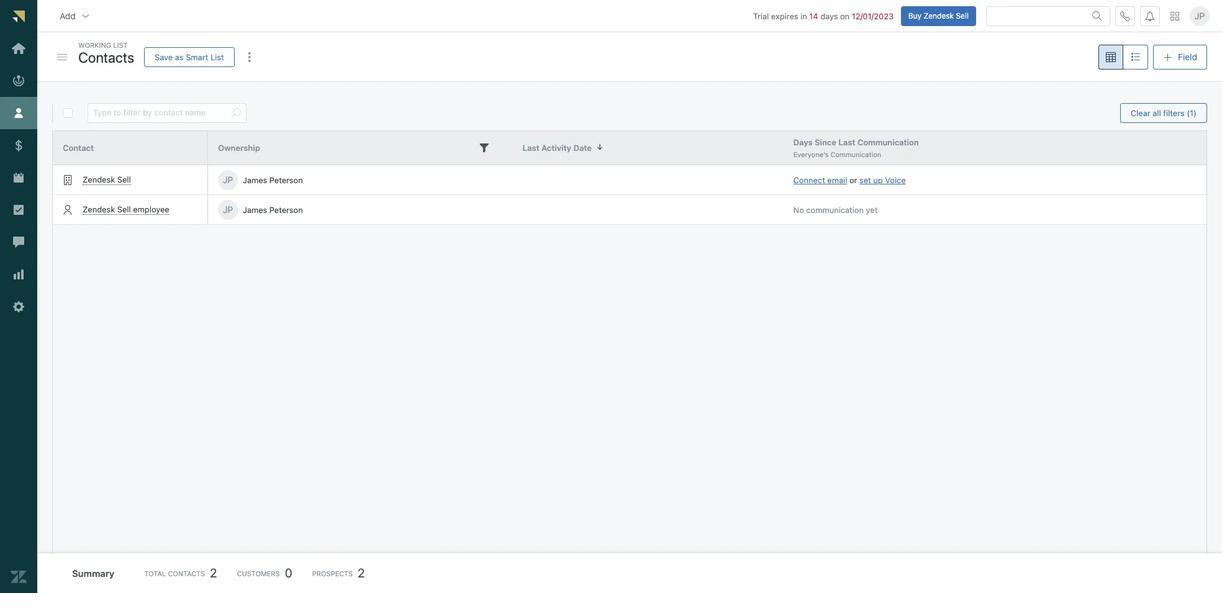 Task type: vqa. For each thing, say whether or not it's contained in the screenshot.
top conversations
no



Task type: describe. For each thing, give the bounding box(es) containing it.
no communication yet
[[794, 205, 878, 215]]

jp inside jp button
[[1195, 10, 1206, 21]]

calls image
[[1121, 11, 1131, 21]]

days
[[794, 137, 813, 147]]

days
[[821, 11, 839, 21]]

overflow vertical fill image
[[245, 52, 255, 62]]

zendesk for zendesk sell employee
[[83, 204, 115, 214]]

zendesk sell
[[83, 175, 131, 185]]

in
[[801, 11, 808, 21]]

2 james from the top
[[243, 205, 267, 215]]

connect email link
[[794, 175, 848, 185]]

email
[[828, 175, 848, 185]]

2 james peterson from the top
[[243, 205, 303, 215]]

save
[[155, 52, 173, 62]]

everyone's
[[794, 150, 829, 158]]

(1)
[[1188, 108, 1197, 118]]

↓
[[597, 142, 603, 152]]

add button
[[50, 3, 101, 28]]

summary
[[72, 568, 115, 579]]

save as smart list button
[[144, 47, 235, 67]]

zendesk sell link
[[83, 175, 131, 185]]

employee
[[133, 204, 169, 214]]

date
[[574, 143, 592, 153]]

buy zendesk sell
[[909, 11, 969, 20]]

total
[[144, 569, 166, 578]]

search image
[[1093, 11, 1103, 21]]

1 vertical spatial jp
[[223, 175, 233, 185]]

handler image
[[57, 54, 67, 60]]

trial expires in 14 days on 12/01/2023
[[754, 11, 894, 21]]

customers 0
[[237, 566, 292, 580]]

contacts inside total contacts 2
[[168, 569, 205, 578]]

zendesk for zendesk sell
[[83, 175, 115, 185]]

zendesk inside button
[[924, 11, 954, 20]]

zendesk sell employee
[[83, 204, 169, 214]]

sell for zendesk sell employee
[[117, 204, 131, 214]]

total contacts 2
[[144, 566, 217, 580]]

prospects
[[312, 569, 353, 578]]

list inside working list contacts
[[113, 41, 128, 49]]

12/01/2023
[[852, 11, 894, 21]]

0
[[285, 566, 292, 580]]

or
[[850, 175, 858, 185]]

buy
[[909, 11, 922, 20]]

voice
[[886, 175, 906, 185]]

clear
[[1131, 108, 1151, 118]]

set up voice link
[[860, 175, 906, 185]]

jp button
[[1191, 6, 1210, 26]]

customers
[[237, 569, 280, 578]]

1 2 from the left
[[210, 566, 217, 580]]

save as smart list
[[155, 52, 224, 62]]



Task type: locate. For each thing, give the bounding box(es) containing it.
peterson
[[270, 175, 303, 185], [270, 205, 303, 215]]

up
[[874, 175, 883, 185]]

contacts right "total"
[[168, 569, 205, 578]]

communication up or
[[831, 150, 882, 158]]

ownership
[[218, 143, 260, 153]]

2 left customers
[[210, 566, 217, 580]]

14
[[810, 11, 819, 21]]

filter fill image
[[480, 143, 490, 153]]

zendesk products image
[[1171, 12, 1180, 20]]

trial
[[754, 11, 769, 21]]

1 vertical spatial communication
[[831, 150, 882, 158]]

zendesk down zendesk sell link on the top
[[83, 204, 115, 214]]

1 vertical spatial zendesk
[[83, 175, 115, 185]]

sell
[[957, 11, 969, 20], [117, 175, 131, 185], [117, 204, 131, 214]]

zendesk right buy
[[924, 11, 954, 20]]

last left activity
[[523, 143, 540, 153]]

2 vertical spatial zendesk
[[83, 204, 115, 214]]

2 vertical spatial jp
[[223, 204, 233, 215]]

1 horizontal spatial last
[[839, 137, 856, 147]]

sell left employee
[[117, 204, 131, 214]]

0 vertical spatial contacts
[[78, 49, 134, 66]]

1 james from the top
[[243, 175, 267, 185]]

1 vertical spatial list
[[211, 52, 224, 62]]

2 vertical spatial sell
[[117, 204, 131, 214]]

list right smart
[[211, 52, 224, 62]]

yet
[[867, 205, 878, 215]]

field
[[1179, 52, 1198, 62]]

sell right buy
[[957, 11, 969, 20]]

bell image
[[1146, 11, 1156, 21]]

0 vertical spatial zendesk
[[924, 11, 954, 20]]

since
[[815, 137, 837, 147]]

zendesk
[[924, 11, 954, 20], [83, 175, 115, 185], [83, 204, 115, 214]]

zendesk image
[[11, 569, 27, 585]]

buy zendesk sell button
[[901, 6, 977, 26]]

communication
[[807, 205, 864, 215]]

sell for zendesk sell
[[117, 175, 131, 185]]

1 vertical spatial contacts
[[168, 569, 205, 578]]

1 james peterson from the top
[[243, 175, 303, 185]]

last activity date ↓
[[523, 142, 603, 153]]

0 vertical spatial james
[[243, 175, 267, 185]]

contact
[[63, 143, 94, 153]]

as
[[175, 52, 184, 62]]

last inside last activity date ↓
[[523, 143, 540, 153]]

list inside button
[[211, 52, 224, 62]]

activity
[[542, 143, 572, 153]]

working list contacts
[[78, 41, 134, 66]]

expires
[[772, 11, 799, 21]]

james
[[243, 175, 267, 185], [243, 205, 267, 215]]

2 right prospects
[[358, 566, 365, 580]]

james peterson
[[243, 175, 303, 185], [243, 205, 303, 215]]

1 vertical spatial james
[[243, 205, 267, 215]]

0 horizontal spatial contacts
[[78, 49, 134, 66]]

0 horizontal spatial last
[[523, 143, 540, 153]]

connect
[[794, 175, 826, 185]]

connect email or set up voice
[[794, 175, 906, 185]]

no
[[794, 205, 805, 215]]

clear all filters (1)
[[1131, 108, 1197, 118]]

clear all filters (1) button
[[1121, 103, 1208, 123]]

on
[[841, 11, 850, 21]]

zendesk right building icon
[[83, 175, 115, 185]]

0 vertical spatial sell
[[957, 11, 969, 20]]

days since last communication everyone's communication
[[794, 137, 920, 158]]

1 horizontal spatial contacts
[[168, 569, 205, 578]]

prospects 2
[[312, 566, 365, 580]]

2
[[210, 566, 217, 580], [358, 566, 365, 580]]

1 horizontal spatial list
[[211, 52, 224, 62]]

list right "working"
[[113, 41, 128, 49]]

sell up 'zendesk sell employee'
[[117, 175, 131, 185]]

search image
[[231, 108, 241, 118]]

0 horizontal spatial list
[[113, 41, 128, 49]]

1 vertical spatial sell
[[117, 175, 131, 185]]

2 2 from the left
[[358, 566, 365, 580]]

1 horizontal spatial 2
[[358, 566, 365, 580]]

set
[[860, 175, 872, 185]]

working
[[78, 41, 111, 49]]

0 vertical spatial peterson
[[270, 175, 303, 185]]

contacts
[[78, 49, 134, 66], [168, 569, 205, 578]]

1 peterson from the top
[[270, 175, 303, 185]]

2 peterson from the top
[[270, 205, 303, 215]]

building image
[[63, 175, 73, 185]]

jp
[[1195, 10, 1206, 21], [223, 175, 233, 185], [223, 204, 233, 215]]

0 vertical spatial list
[[113, 41, 128, 49]]

Type to filter by contact name field
[[93, 104, 226, 122]]

communication
[[858, 137, 920, 147], [831, 150, 882, 158]]

last
[[839, 137, 856, 147], [523, 143, 540, 153]]

0 vertical spatial jp
[[1195, 10, 1206, 21]]

all
[[1153, 108, 1162, 118]]

0 vertical spatial james peterson
[[243, 175, 303, 185]]

0 horizontal spatial 2
[[210, 566, 217, 580]]

smart
[[186, 52, 208, 62]]

zendesk sell employee link
[[83, 204, 169, 215]]

communication up set up voice link
[[858, 137, 920, 147]]

1 vertical spatial james peterson
[[243, 205, 303, 215]]

list
[[113, 41, 128, 49], [211, 52, 224, 62]]

1 vertical spatial peterson
[[270, 205, 303, 215]]

sell inside button
[[957, 11, 969, 20]]

contacts image
[[63, 205, 73, 215]]

last right since
[[839, 137, 856, 147]]

chevron down image
[[81, 11, 91, 21]]

filters
[[1164, 108, 1185, 118]]

contacts right handler icon
[[78, 49, 134, 66]]

add
[[60, 10, 76, 21]]

field button
[[1154, 45, 1208, 70]]

last inside days since last communication everyone's communication
[[839, 137, 856, 147]]

0 vertical spatial communication
[[858, 137, 920, 147]]



